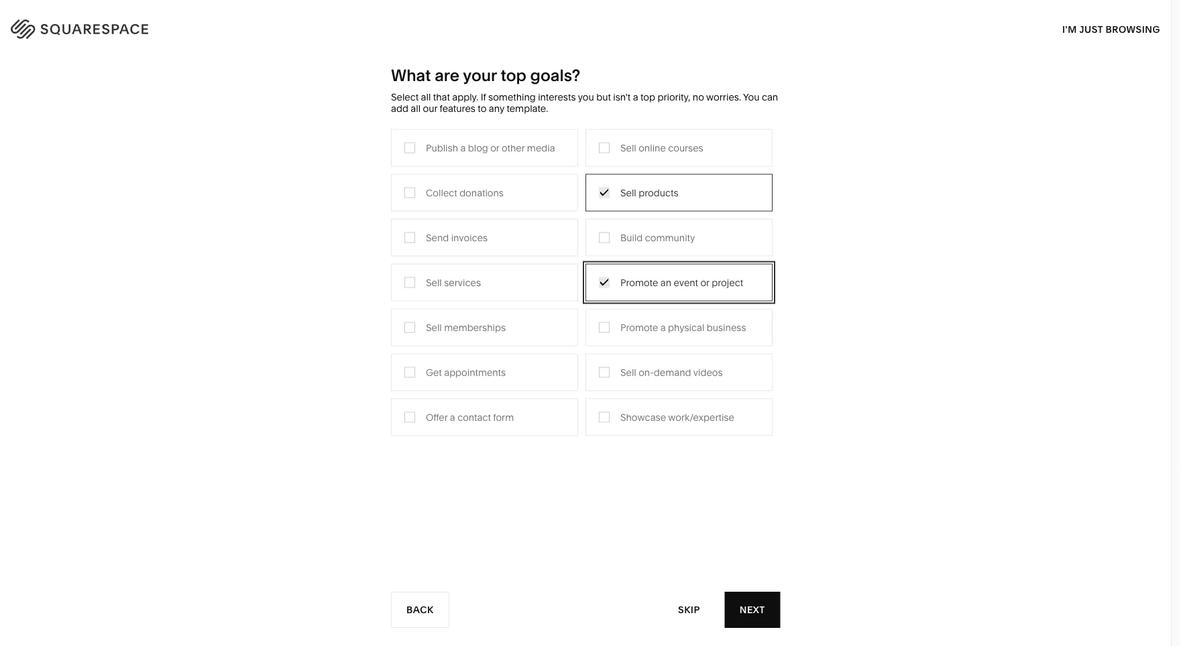Task type: locate. For each thing, give the bounding box(es) containing it.
& for decor
[[652, 187, 658, 198]]

i'm just browsing link
[[1062, 11, 1160, 48]]

sell for sell online courses
[[620, 142, 636, 154]]

donations
[[460, 187, 504, 199]]

appointments
[[444, 367, 506, 378]]

1 promote from the top
[[620, 277, 658, 288]]

& for non-
[[393, 247, 399, 258]]

professional services link
[[340, 207, 447, 218]]

skip button
[[663, 592, 715, 629]]

community
[[645, 232, 695, 244]]

& right home
[[652, 187, 658, 198]]

just
[[1079, 23, 1103, 35]]

all
[[421, 92, 431, 103], [411, 103, 421, 114]]

sell for sell memberships
[[426, 322, 442, 333]]

restaurants link
[[481, 207, 547, 218]]

showcase
[[620, 412, 666, 423]]

1 vertical spatial or
[[700, 277, 709, 288]]

0 vertical spatial promote
[[620, 277, 658, 288]]

squarespace logo link
[[27, 16, 252, 38]]

or right event
[[700, 277, 709, 288]]

you
[[743, 92, 760, 103]]

promote for promote a physical business
[[620, 322, 658, 333]]

sell
[[620, 142, 636, 154], [620, 187, 636, 199], [426, 277, 442, 288], [426, 322, 442, 333], [620, 367, 636, 378]]

sell on-demand videos
[[620, 367, 723, 378]]

next
[[740, 605, 765, 616]]

sell online courses
[[620, 142, 703, 154]]

are
[[435, 65, 460, 85]]

back
[[406, 605, 434, 616]]

but
[[596, 92, 611, 103]]

what are your top goals? select all that apply. if something interests you but isn't a top priority, no worries. you can add all our features to any template.
[[391, 65, 778, 114]]

media & podcasts link
[[481, 227, 574, 238]]

or
[[490, 142, 499, 154], [700, 277, 709, 288]]

send
[[426, 232, 449, 244]]

business
[[366, 227, 405, 238]]

a left physical
[[660, 322, 666, 333]]

get
[[426, 367, 442, 378]]

or right blog
[[490, 142, 499, 154]]

products
[[639, 187, 678, 199]]

sell left online
[[620, 142, 636, 154]]

community & non-profits link
[[340, 247, 465, 258]]

sell left on-
[[620, 367, 636, 378]]

sell left the memberships
[[426, 322, 442, 333]]

animals
[[663, 207, 699, 218]]

top right the isn't
[[641, 92, 655, 103]]

& right media
[[511, 227, 517, 238]]

no
[[693, 92, 704, 103]]

1 horizontal spatial or
[[700, 277, 709, 288]]

1 vertical spatial top
[[641, 92, 655, 103]]

local business
[[340, 227, 405, 238]]

real estate & properties link
[[481, 287, 600, 299]]

promote
[[620, 277, 658, 288], [620, 322, 658, 333]]

a for offer a contact form
[[450, 412, 455, 423]]

& left non-
[[393, 247, 399, 258]]

project
[[712, 277, 743, 288]]

profits
[[424, 247, 452, 258]]

0 vertical spatial or
[[490, 142, 499, 154]]

all left "our"
[[411, 103, 421, 114]]

a right offer in the bottom left of the page
[[450, 412, 455, 423]]

0 vertical spatial top
[[501, 65, 526, 85]]

professional services
[[340, 207, 434, 218]]

a left blog
[[460, 142, 466, 154]]

to
[[478, 103, 486, 114]]

promote for promote an event or project
[[620, 277, 658, 288]]

home & decor link
[[623, 187, 701, 198]]

promote left an
[[620, 277, 658, 288]]

nature & animals
[[623, 207, 699, 218]]

sell for sell products
[[620, 187, 636, 199]]

entertainment link
[[340, 287, 415, 299]]

i'm
[[1062, 23, 1077, 35]]

nature
[[623, 207, 652, 218]]

can
[[762, 92, 778, 103]]

0 horizontal spatial top
[[501, 65, 526, 85]]

estate
[[503, 287, 530, 299]]

2 promote from the top
[[620, 322, 658, 333]]

& down products at the right top
[[655, 207, 661, 218]]

offer a contact form
[[426, 412, 514, 423]]

local business link
[[340, 227, 419, 238]]

a right the isn't
[[633, 92, 638, 103]]

business
[[707, 322, 746, 333]]

build community
[[620, 232, 695, 244]]

promote up on-
[[620, 322, 658, 333]]

top up something
[[501, 65, 526, 85]]

online
[[639, 142, 666, 154]]

top
[[501, 65, 526, 85], [641, 92, 655, 103]]

sell up "nature"
[[620, 187, 636, 199]]

goals?
[[530, 65, 580, 85]]

sell left the services
[[426, 277, 442, 288]]

skip
[[678, 605, 700, 616]]

sell for sell services
[[426, 277, 442, 288]]

1 vertical spatial promote
[[620, 322, 658, 333]]

professional
[[340, 207, 394, 218]]

0 horizontal spatial or
[[490, 142, 499, 154]]

add
[[391, 103, 408, 114]]

demand
[[654, 367, 691, 378]]



Task type: describe. For each thing, give the bounding box(es) containing it.
real estate & properties
[[481, 287, 586, 299]]

event
[[674, 277, 698, 288]]

media & podcasts
[[481, 227, 560, 238]]

home & decor
[[623, 187, 688, 198]]

sell products
[[620, 187, 678, 199]]

media
[[527, 142, 555, 154]]

media
[[481, 227, 509, 238]]

apply.
[[452, 92, 478, 103]]

next button
[[725, 592, 780, 628]]

back button
[[391, 592, 449, 628]]

real
[[481, 287, 500, 299]]

travel link
[[481, 187, 520, 198]]

template.
[[507, 103, 548, 114]]

all left that
[[421, 92, 431, 103]]

browsing
[[1106, 23, 1160, 35]]

& for podcasts
[[511, 227, 517, 238]]

events link
[[481, 247, 524, 258]]

promote a physical business
[[620, 322, 746, 333]]

that
[[433, 92, 450, 103]]

or for blog
[[490, 142, 499, 154]]

publish
[[426, 142, 458, 154]]

work/expertise
[[668, 412, 734, 423]]

physical
[[668, 322, 704, 333]]

events
[[481, 247, 511, 258]]

memberships
[[444, 322, 506, 333]]

collect
[[426, 187, 457, 199]]

squarespace logo image
[[27, 16, 176, 38]]

any
[[489, 103, 504, 114]]

i'm just browsing
[[1062, 23, 1160, 35]]

promote an event or project
[[620, 277, 743, 288]]

local
[[340, 227, 363, 238]]

1 horizontal spatial top
[[641, 92, 655, 103]]

community
[[340, 247, 391, 258]]

& for animals
[[655, 207, 661, 218]]

a for promote a physical business
[[660, 322, 666, 333]]

offer
[[426, 412, 448, 423]]

decor
[[660, 187, 688, 198]]

get appointments
[[426, 367, 506, 378]]

features
[[440, 103, 475, 114]]

sell for sell on-demand videos
[[620, 367, 636, 378]]

& right "estate" at the top left of the page
[[532, 287, 538, 299]]

videos
[[693, 367, 723, 378]]

form
[[493, 412, 514, 423]]

or for event
[[700, 277, 709, 288]]

an
[[660, 277, 671, 288]]

our
[[423, 103, 437, 114]]

select
[[391, 92, 419, 103]]

sell memberships
[[426, 322, 506, 333]]

interests
[[538, 92, 576, 103]]

services
[[396, 207, 434, 218]]

other
[[502, 142, 525, 154]]

invoices
[[451, 232, 488, 244]]

sell services
[[426, 277, 481, 288]]

showcase work/expertise
[[620, 412, 734, 423]]

community & non-profits
[[340, 247, 452, 258]]

priority,
[[658, 92, 690, 103]]

lusaka image
[[422, 459, 750, 647]]

what
[[391, 65, 431, 85]]

collect donations
[[426, 187, 504, 199]]

publish a blog or other media
[[426, 142, 555, 154]]

fitness
[[623, 227, 654, 238]]

non-
[[402, 247, 424, 258]]

entertainment
[[340, 287, 402, 299]]

services
[[444, 277, 481, 288]]

you
[[578, 92, 594, 103]]

restaurants
[[481, 207, 533, 218]]

home
[[623, 187, 650, 198]]

fitness link
[[623, 227, 667, 238]]

on-
[[639, 367, 654, 378]]

travel
[[481, 187, 507, 198]]

podcasts
[[520, 227, 560, 238]]

lusaka element
[[422, 459, 750, 647]]

isn't
[[613, 92, 631, 103]]

something
[[488, 92, 536, 103]]

build
[[620, 232, 643, 244]]

nature & animals link
[[623, 207, 712, 218]]

a inside what are your top goals? select all that apply. if something interests you but isn't a top priority, no worries. you can add all our features to any template.
[[633, 92, 638, 103]]

send invoices
[[426, 232, 488, 244]]

contact
[[458, 412, 491, 423]]

worries.
[[706, 92, 741, 103]]

a for publish a blog or other media
[[460, 142, 466, 154]]



Task type: vqa. For each thing, say whether or not it's contained in the screenshot.
Emmeline image
no



